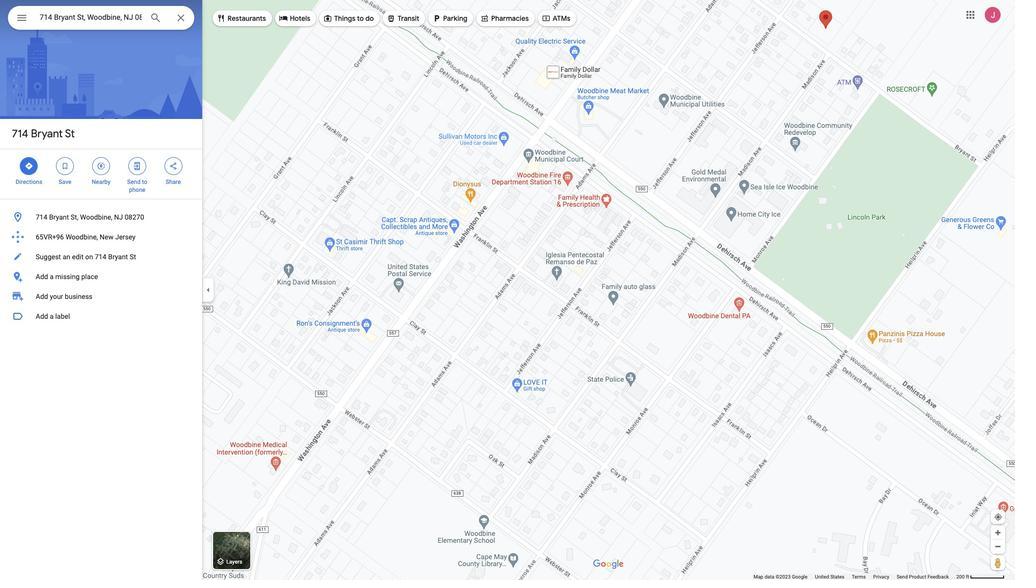 Task type: locate. For each thing, give the bounding box(es) containing it.
atms
[[553, 14, 571, 23]]


[[433, 13, 442, 24]]

send product feedback
[[897, 574, 950, 580]]

0 vertical spatial a
[[50, 273, 54, 281]]

jersey
[[115, 233, 136, 241]]

2 vertical spatial 714
[[95, 253, 107, 261]]

add left label
[[36, 313, 48, 320]]

0 horizontal spatial 714
[[12, 127, 28, 141]]

1 a from the top
[[50, 273, 54, 281]]

3 add from the top
[[36, 313, 48, 320]]

a left label
[[50, 313, 54, 320]]

send inside button
[[897, 574, 909, 580]]

suggest an edit on 714 bryant st
[[36, 253, 136, 261]]

 parking
[[433, 13, 468, 24]]

woodbine,
[[80, 213, 113, 221], [66, 233, 98, 241]]

terms button
[[853, 574, 867, 580]]

 hotels
[[279, 13, 311, 24]]

suggest an edit on 714 bryant st button
[[0, 247, 202, 267]]

send up phone
[[127, 179, 141, 186]]

2 vertical spatial add
[[36, 313, 48, 320]]

send left product
[[897, 574, 909, 580]]

714 bryant st
[[12, 127, 75, 141]]

add inside button
[[36, 273, 48, 281]]

add inside button
[[36, 313, 48, 320]]

suggest
[[36, 253, 61, 261]]

woodbine, inside 65vr+96 woodbine, new jersey button
[[66, 233, 98, 241]]

your
[[50, 293, 63, 301]]


[[61, 161, 70, 172]]

map data ©2023 google
[[754, 574, 808, 580]]


[[16, 11, 28, 25]]

0 vertical spatial to
[[357, 14, 364, 23]]

714 inside 714 bryant st, woodbine, nj 08270 button
[[36, 213, 47, 221]]

a inside button
[[50, 273, 54, 281]]

send
[[127, 179, 141, 186], [897, 574, 909, 580]]

0 horizontal spatial st
[[65, 127, 75, 141]]

to
[[357, 14, 364, 23], [142, 179, 147, 186]]

1 vertical spatial add
[[36, 293, 48, 301]]

privacy button
[[874, 574, 890, 580]]

714 inside suggest an edit on 714 bryant st button
[[95, 253, 107, 261]]

bryant down jersey
[[108, 253, 128, 261]]

st down jersey
[[130, 253, 136, 261]]

0 vertical spatial 714
[[12, 127, 28, 141]]

1 vertical spatial to
[[142, 179, 147, 186]]


[[324, 13, 332, 24]]

0 horizontal spatial to
[[142, 179, 147, 186]]

actions for 714 bryant st region
[[0, 149, 202, 199]]

None field
[[40, 11, 142, 23]]

 things to do
[[324, 13, 374, 24]]

a inside button
[[50, 313, 54, 320]]

1 vertical spatial bryant
[[49, 213, 69, 221]]

show your location image
[[995, 513, 1004, 522]]

send inside send to phone
[[127, 179, 141, 186]]

1 vertical spatial woodbine,
[[66, 233, 98, 241]]

a
[[50, 273, 54, 281], [50, 313, 54, 320]]

2 horizontal spatial 714
[[95, 253, 107, 261]]


[[217, 13, 226, 24]]

google
[[793, 574, 808, 580]]

0 vertical spatial add
[[36, 273, 48, 281]]

add
[[36, 273, 48, 281], [36, 293, 48, 301], [36, 313, 48, 320]]

2 a from the top
[[50, 313, 54, 320]]

st
[[65, 127, 75, 141], [130, 253, 136, 261]]


[[481, 13, 490, 24]]

united states button
[[816, 574, 845, 580]]

google account: james peterson  
(james.peterson1902@gmail.com) image
[[986, 7, 1002, 23]]

save
[[59, 179, 71, 186]]

add for add a label
[[36, 313, 48, 320]]

2 vertical spatial bryant
[[108, 253, 128, 261]]

714
[[12, 127, 28, 141], [36, 213, 47, 221], [95, 253, 107, 261]]

footer
[[754, 574, 957, 580]]

st up 
[[65, 127, 75, 141]]

bryant left st,
[[49, 213, 69, 221]]

0 horizontal spatial send
[[127, 179, 141, 186]]

1 vertical spatial st
[[130, 253, 136, 261]]

bryant up 
[[31, 127, 63, 141]]

 button
[[8, 6, 36, 32]]

send for send to phone
[[127, 179, 141, 186]]

to up phone
[[142, 179, 147, 186]]

 restaurants
[[217, 13, 266, 24]]


[[542, 13, 551, 24]]

hotels
[[290, 14, 311, 23]]

to left do
[[357, 14, 364, 23]]

footer inside the google maps element
[[754, 574, 957, 580]]

1 add from the top
[[36, 273, 48, 281]]

0 vertical spatial send
[[127, 179, 141, 186]]

 transit
[[387, 13, 420, 24]]

0 vertical spatial bryant
[[31, 127, 63, 141]]

714 up 65vr+96
[[36, 213, 47, 221]]

pharmacies
[[492, 14, 529, 23]]

714 for 714 bryant st
[[12, 127, 28, 141]]

1 vertical spatial 714
[[36, 213, 47, 221]]

label
[[55, 313, 70, 320]]

add a missing place button
[[0, 267, 202, 287]]

714 Bryant St, Woodbine, NJ 08270 field
[[8, 6, 194, 30]]

feedback
[[928, 574, 950, 580]]

parking
[[444, 14, 468, 23]]

1 horizontal spatial 714
[[36, 213, 47, 221]]

footer containing map data ©2023 google
[[754, 574, 957, 580]]

send to phone
[[127, 179, 147, 193]]

2 add from the top
[[36, 293, 48, 301]]

0 vertical spatial woodbine,
[[80, 213, 113, 221]]

woodbine, up "edit"
[[66, 233, 98, 241]]


[[279, 13, 288, 24]]

bryant inside 714 bryant st, woodbine, nj 08270 button
[[49, 213, 69, 221]]

bryant inside suggest an edit on 714 bryant st button
[[108, 253, 128, 261]]

1 horizontal spatial to
[[357, 14, 364, 23]]

woodbine, up 65vr+96 woodbine, new jersey button
[[80, 213, 113, 221]]

a left missing
[[50, 273, 54, 281]]

states
[[831, 574, 845, 580]]

add a missing place
[[36, 273, 98, 281]]

show street view coverage image
[[992, 556, 1006, 570]]

woodbine, inside 714 bryant st, woodbine, nj 08270 button
[[80, 213, 113, 221]]

bryant
[[31, 127, 63, 141], [49, 213, 69, 221], [108, 253, 128, 261]]

714 up 
[[12, 127, 28, 141]]

add down suggest
[[36, 273, 48, 281]]

1 vertical spatial send
[[897, 574, 909, 580]]

terms
[[853, 574, 867, 580]]

1 vertical spatial a
[[50, 313, 54, 320]]

collapse side panel image
[[203, 285, 214, 296]]

1 horizontal spatial send
[[897, 574, 909, 580]]

714 bryant st, woodbine, nj 08270
[[36, 213, 144, 221]]

714 right the "on"
[[95, 253, 107, 261]]


[[169, 161, 178, 172]]

1 horizontal spatial st
[[130, 253, 136, 261]]

google maps element
[[0, 0, 1016, 580]]

200 ft
[[957, 574, 970, 580]]

add left the your
[[36, 293, 48, 301]]



Task type: vqa. For each thing, say whether or not it's contained in the screenshot.
left typical
no



Task type: describe. For each thing, give the bounding box(es) containing it.
st,
[[71, 213, 78, 221]]

restaurants
[[228, 14, 266, 23]]

bryant for st,
[[49, 213, 69, 221]]

things
[[334, 14, 356, 23]]

st inside suggest an edit on 714 bryant st button
[[130, 253, 136, 261]]

add a label button
[[0, 307, 202, 326]]

to inside send to phone
[[142, 179, 147, 186]]

65vr+96 woodbine, new jersey button
[[0, 227, 202, 247]]

nearby
[[92, 179, 111, 186]]

200
[[957, 574, 966, 580]]

new
[[100, 233, 114, 241]]

a for label
[[50, 313, 54, 320]]

share
[[166, 179, 181, 186]]

 pharmacies
[[481, 13, 529, 24]]

0 vertical spatial st
[[65, 127, 75, 141]]


[[387, 13, 396, 24]]

nj
[[114, 213, 123, 221]]

65vr+96
[[36, 233, 64, 241]]

65vr+96 woodbine, new jersey
[[36, 233, 136, 241]]

 atms
[[542, 13, 571, 24]]

©2023
[[776, 574, 791, 580]]

to inside  things to do
[[357, 14, 364, 23]]

directions
[[16, 179, 42, 186]]

business
[[65, 293, 93, 301]]

an
[[63, 253, 70, 261]]

a for missing
[[50, 273, 54, 281]]

zoom in image
[[995, 529, 1003, 537]]

add a label
[[36, 313, 70, 320]]

add your business link
[[0, 287, 202, 307]]

do
[[366, 14, 374, 23]]

layers
[[227, 559, 243, 566]]

none field inside 714 bryant st, woodbine, nj 08270 field
[[40, 11, 142, 23]]

714 bryant st main content
[[0, 0, 202, 580]]


[[133, 161, 142, 172]]

send product feedback button
[[897, 574, 950, 580]]

transit
[[398, 14, 420, 23]]

08270
[[125, 213, 144, 221]]

add for add a missing place
[[36, 273, 48, 281]]

united states
[[816, 574, 845, 580]]


[[25, 161, 33, 172]]

united
[[816, 574, 830, 580]]

ft
[[967, 574, 970, 580]]


[[97, 161, 106, 172]]

add your business
[[36, 293, 93, 301]]

bryant for st
[[31, 127, 63, 141]]

privacy
[[874, 574, 890, 580]]

phone
[[129, 187, 146, 193]]

data
[[765, 574, 775, 580]]

send for send product feedback
[[897, 574, 909, 580]]

product
[[910, 574, 927, 580]]

714 for 714 bryant st, woodbine, nj 08270
[[36, 213, 47, 221]]

zoom out image
[[995, 543, 1003, 551]]

 search field
[[8, 6, 194, 32]]

on
[[85, 253, 93, 261]]

edit
[[72, 253, 84, 261]]

200 ft button
[[957, 574, 1006, 580]]

place
[[81, 273, 98, 281]]

map
[[754, 574, 764, 580]]

714 bryant st, woodbine, nj 08270 button
[[0, 207, 202, 227]]

missing
[[55, 273, 80, 281]]

add for add your business
[[36, 293, 48, 301]]



